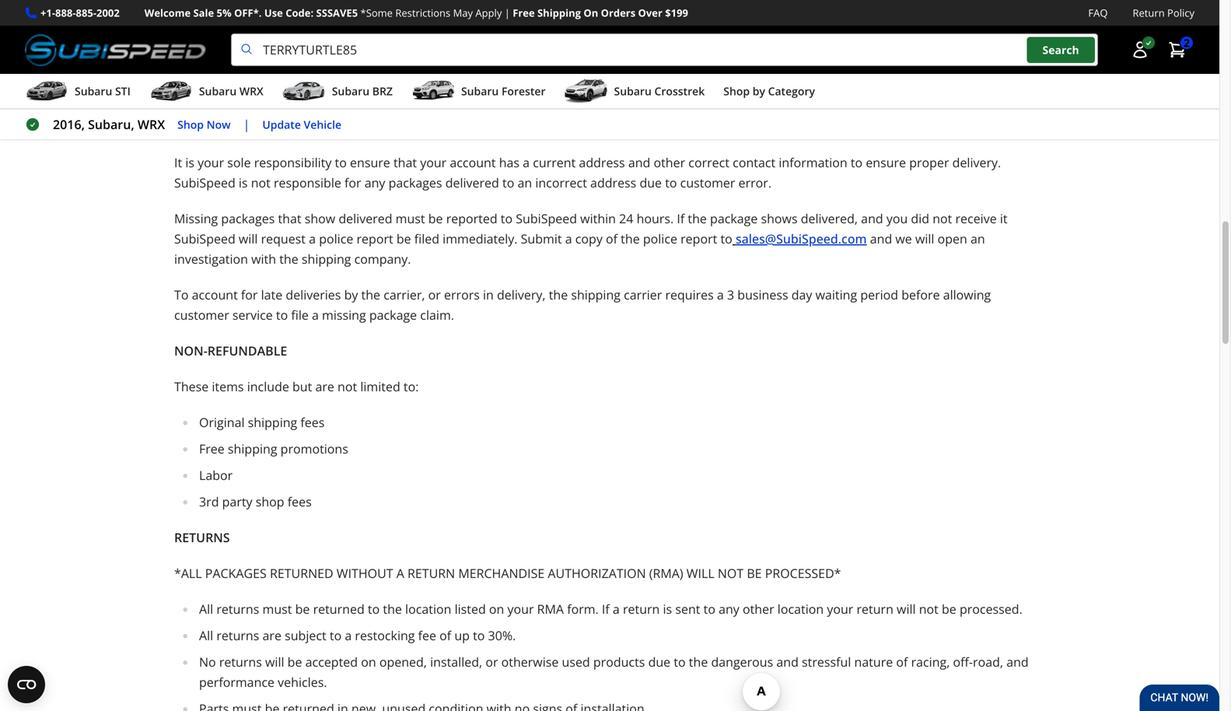 Task type: vqa. For each thing, say whether or not it's contained in the screenshot.
device,
no



Task type: locate. For each thing, give the bounding box(es) containing it.
a subaru wrx thumbnail image image
[[149, 79, 193, 103]]

delivered up company.
[[339, 210, 393, 227]]

not inside "it is your sole responsibility to ensure that your account has a current address and other correct contact information to ensure proper delivery. subispeed is not responsible for any packages delivered to an incorrect address due to customer error."
[[251, 174, 271, 191]]

subispeed up submit
[[516, 210, 577, 227]]

0 horizontal spatial free
[[199, 440, 225, 457]]

crosstrek
[[655, 84, 705, 99]]

of right nature
[[897, 654, 908, 670]]

anything
[[358, 47, 408, 64]]

2 vertical spatial all
[[199, 627, 213, 644]]

0 vertical spatial any
[[365, 174, 385, 191]]

and inside missing packages that show delivered must be reported to subispeed within 24 hours. if the package shows delivered, and you did not receive it subispeed will request a police report be filed immediately. submit a copy of the police report to
[[861, 210, 884, 227]]

our
[[1025, 0, 1045, 7]]

1 horizontal spatial customer
[[681, 174, 736, 191]]

non-refundable
[[174, 342, 287, 359]]

1 vertical spatial or
[[486, 654, 498, 670]]

for right responsible
[[345, 174, 361, 191]]

will up vehicles.
[[265, 654, 284, 670]]

0 vertical spatial by
[[753, 84, 766, 99]]

1 vertical spatial an
[[971, 230, 986, 247]]

*all
[[174, 565, 202, 582]]

and right the delivered,
[[861, 210, 884, 227]]

but
[[293, 378, 312, 395]]

1 horizontal spatial free
[[513, 6, 535, 20]]

to down returned at the left bottom of page
[[330, 627, 342, 644]]

sales@subispeed.com down photos
[[371, 11, 503, 28]]

be left filed
[[397, 230, 411, 247]]

1 horizontal spatial sales@subispeed.com link
[[736, 230, 867, 247]]

1 horizontal spatial with
[[412, 47, 437, 64]]

restocking
[[355, 627, 415, 644]]

2 vertical spatial if
[[602, 601, 610, 617]]

other
[[654, 154, 686, 171], [743, 601, 775, 617]]

ensure
[[350, 154, 390, 171], [866, 154, 906, 171]]

to inside no returns will be accepted on opened, installed, or otherwise used products due to the dangerous and stressful nature of racing, off-road, and performance vehicles.
[[674, 654, 686, 670]]

0 horizontal spatial any
[[365, 174, 385, 191]]

1 horizontal spatial reported
[[446, 210, 498, 227]]

packages right *all
[[205, 565, 267, 582]]

other left correct
[[654, 154, 686, 171]]

not right do
[[194, 47, 214, 64]]

1 vertical spatial any
[[719, 601, 740, 617]]

and inside "it is your sole responsibility to ensure that your account has a current address and other correct contact information to ensure proper delivery. subispeed is not responsible for any packages delivered to an incorrect address due to customer error."
[[629, 154, 651, 171]]

and
[[628, 0, 650, 7], [629, 154, 651, 171], [861, 210, 884, 227], [870, 230, 893, 247], [777, 654, 799, 670], [1007, 654, 1029, 670]]

missing
[[263, 0, 307, 7], [192, 83, 236, 99], [322, 307, 366, 323]]

and right road,
[[1007, 654, 1029, 670]]

0 horizontal spatial with
[[251, 251, 276, 267]]

are left the subject
[[263, 627, 282, 644]]

open
[[938, 230, 968, 247]]

2 ensure from the left
[[866, 154, 906, 171]]

1 vertical spatial due
[[649, 654, 671, 670]]

customer down to
[[174, 307, 229, 323]]

shipping up free shipping promotions
[[248, 414, 297, 431]]

0 horizontal spatial you
[[520, 0, 542, 7]]

be up vehicles.
[[288, 654, 302, 670]]

all up no on the bottom of the page
[[199, 627, 213, 644]]

subaru for subaru wrx
[[199, 84, 237, 99]]

0 vertical spatial with
[[412, 47, 437, 64]]

products
[[594, 654, 645, 670]]

over
[[638, 6, 663, 20]]

1 vertical spatial within
[[581, 210, 616, 227]]

by left the category
[[753, 84, 766, 99]]

button image
[[1131, 41, 1150, 59]]

we
[[896, 230, 912, 247]]

received
[[576, 0, 625, 7]]

5
[[533, 83, 540, 99]]

a subaru sti thumbnail image image
[[25, 79, 68, 103]]

1 vertical spatial subispeed
[[516, 210, 577, 227]]

shop left the category
[[724, 84, 750, 99]]

with up a subaru forester thumbnail image at the left top
[[412, 47, 437, 64]]

30%.
[[488, 627, 516, 644]]

account right to
[[192, 286, 238, 303]]

0 horizontal spatial account
[[192, 286, 238, 303]]

a left $199
[[653, 0, 660, 7]]

nature
[[855, 654, 893, 670]]

has
[[499, 154, 520, 171]]

2016, subaru, wrx
[[53, 116, 165, 133]]

or inside to account for late deliveries by the carrier, or errors in delivery, the shipping carrier requires a 3 business day waiting period before allowing customer service to file a missing package claim.
[[428, 286, 441, 303]]

any
[[365, 174, 385, 191], [719, 601, 740, 617]]

*some
[[361, 6, 393, 20]]

0 horizontal spatial package
[[369, 307, 417, 323]]

shipping up deliveries
[[302, 251, 351, 267]]

subispeed logo image
[[25, 34, 206, 66]]

0 vertical spatial if
[[174, 0, 182, 7]]

delivered,
[[801, 210, 858, 227]]

to inside if your order is missing part(s), please email photos of what you have received and a photo of the part number on the manufacturer's packaging to our customer success department at
[[1010, 0, 1022, 7]]

returns for will
[[219, 654, 262, 670]]

any inside "it is your sole responsibility to ensure that your account has a current address and other correct contact information to ensure proper delivery. subispeed is not responsible for any packages delivered to an incorrect address due to customer error."
[[365, 174, 385, 191]]

delivered
[[446, 174, 499, 191], [339, 210, 393, 227]]

a left the copy
[[565, 230, 572, 247]]

wrx up stolen
[[240, 84, 264, 99]]

fee
[[418, 627, 436, 644]]

missing inside to account for late deliveries by the carrier, or errors in delivery, the shipping carrier requires a 3 business day waiting period before allowing customer service to file a missing package claim.
[[322, 307, 366, 323]]

1 horizontal spatial are
[[315, 378, 334, 395]]

subaru sti button
[[25, 77, 131, 108]]

1 vertical spatial on
[[489, 601, 504, 617]]

of inside no returns will be accepted on opened, installed, or otherwise used products due to the dangerous and stressful nature of racing, off-road, and performance vehicles.
[[897, 654, 908, 670]]

subaru crosstrek
[[614, 84, 705, 99]]

subaru for subaru forester
[[461, 84, 499, 99]]

0 horizontal spatial missing
[[192, 83, 236, 99]]

and left we
[[870, 230, 893, 247]]

customer down correct
[[681, 174, 736, 191]]

0 vertical spatial free
[[513, 6, 535, 20]]

0 horizontal spatial location
[[405, 601, 452, 617]]

be
[[747, 565, 762, 582]]

account left has at the left top of page
[[450, 154, 496, 171]]

1 horizontal spatial if
[[602, 601, 610, 617]]

claim.
[[420, 307, 454, 323]]

0 horizontal spatial return
[[623, 601, 660, 617]]

returns inside no returns will be accepted on opened, installed, or otherwise used products due to the dangerous and stressful nature of racing, off-road, and performance vehicles.
[[219, 654, 262, 670]]

delivered down has at the left top of page
[[446, 174, 499, 191]]

missing
[[174, 210, 218, 227]]

at
[[357, 11, 368, 28]]

subaru brz
[[332, 84, 393, 99]]

police
[[319, 230, 354, 247], [643, 230, 678, 247]]

2 subaru from the left
[[199, 84, 237, 99]]

now
[[207, 117, 231, 132]]

1 vertical spatial delivered
[[339, 210, 393, 227]]

are right but
[[315, 378, 334, 395]]

1 return from the left
[[623, 601, 660, 617]]

1 vertical spatial sales@subispeed.com link
[[736, 230, 867, 247]]

0 vertical spatial package
[[710, 210, 758, 227]]

shipping left carrier
[[571, 286, 621, 303]]

1 police from the left
[[319, 230, 354, 247]]

shop left or
[[178, 117, 204, 132]]

3 subaru from the left
[[332, 84, 370, 99]]

free up labor
[[199, 440, 225, 457]]

service
[[233, 307, 273, 323]]

is inside if your order is missing part(s), please email photos of what you have received and a photo of the part number on the manufacturer's packaging to our customer success department at
[[250, 0, 259, 7]]

a inside if your order is missing part(s), please email photos of what you have received and a photo of the part number on the manufacturer's packaging to our customer success department at
[[653, 0, 660, 7]]

0 horizontal spatial police
[[319, 230, 354, 247]]

customer
[[681, 174, 736, 191], [174, 307, 229, 323]]

package down carrier,
[[369, 307, 417, 323]]

packages
[[389, 174, 442, 191], [221, 210, 275, 227]]

0 vertical spatial you
[[520, 0, 542, 7]]

1 vertical spatial you
[[887, 210, 908, 227]]

0 horizontal spatial sales@subispeed.com link
[[371, 11, 503, 28]]

a
[[653, 0, 660, 7], [523, 154, 530, 171], [309, 230, 316, 247], [565, 230, 572, 247], [717, 286, 724, 303], [312, 307, 319, 323], [613, 601, 620, 617], [345, 627, 352, 644]]

may
[[453, 6, 473, 20]]

1 vertical spatial by
[[344, 286, 358, 303]]

that inside missing packages that show delivered must be reported to subispeed within 24 hours. if the package shows delivered, and you did not receive it subispeed will request a police report be filed immediately. submit a copy of the police report to
[[278, 210, 302, 227]]

1 horizontal spatial you
[[887, 210, 908, 227]]

is left sent
[[663, 601, 672, 617]]

0 vertical spatial account
[[450, 154, 496, 171]]

of right 'photo'
[[701, 0, 713, 7]]

address up incorrect at the left
[[579, 154, 625, 171]]

1 horizontal spatial location
[[778, 601, 824, 617]]

0 vertical spatial for
[[345, 174, 361, 191]]

by inside dropdown button
[[753, 84, 766, 99]]

1 vertical spatial must
[[396, 210, 425, 227]]

install/attempt
[[217, 47, 302, 64]]

0 horizontal spatial or
[[428, 286, 441, 303]]

will down did
[[916, 230, 935, 247]]

a inside "it is your sole responsibility to ensure that your account has a current address and other correct contact information to ensure proper delivery. subispeed is not responsible for any packages delivered to an incorrect address due to customer error."
[[523, 154, 530, 171]]

if for will
[[602, 601, 610, 617]]

5 subaru from the left
[[614, 84, 652, 99]]

wrx left "lost"
[[138, 116, 165, 133]]

email
[[395, 0, 426, 7]]

3rd
[[199, 493, 219, 510]]

shop for shop by category
[[724, 84, 750, 99]]

missing up now
[[192, 83, 236, 99]]

period
[[861, 286, 899, 303]]

all for all returns are subject to a restocking fee of up to 30%.
[[199, 627, 213, 644]]

of right the may
[[473, 0, 485, 7]]

free right .
[[513, 6, 535, 20]]

an inside "it is your sole responsibility to ensure that your account has a current address and other correct contact information to ensure proper delivery. subispeed is not responsible for any packages delivered to an incorrect address due to customer error."
[[518, 174, 532, 191]]

1 vertical spatial for
[[241, 286, 258, 303]]

lost or stolen packages
[[174, 118, 342, 135]]

all down *all
[[199, 601, 213, 617]]

if right hours.
[[677, 210, 685, 227]]

0 vertical spatial other
[[654, 154, 686, 171]]

will
[[687, 565, 715, 582]]

address up the 24
[[591, 174, 637, 191]]

not inside missing packages that show delivered must be reported to subispeed within 24 hours. if the package shows delivered, and you did not receive it subispeed will request a police report be filed immediately. submit a copy of the police report to
[[933, 210, 953, 227]]

file
[[291, 307, 309, 323]]

restrictions
[[396, 6, 451, 20]]

for up the service
[[241, 286, 258, 303]]

update
[[262, 117, 301, 132]]

within left 5
[[494, 83, 530, 99]]

location down processed*
[[778, 601, 824, 617]]

0 vertical spatial packages
[[389, 174, 442, 191]]

not down responsibility
[[251, 174, 271, 191]]

what
[[488, 0, 517, 7]]

0 horizontal spatial ensure
[[350, 154, 390, 171]]

1 horizontal spatial sales@subispeed.com
[[736, 230, 867, 247]]

you
[[520, 0, 542, 7], [887, 210, 908, 227]]

within up the copy
[[581, 210, 616, 227]]

subaru up now
[[199, 84, 237, 99]]

(rma)
[[650, 565, 684, 582]]

used
[[562, 654, 590, 670]]

1 horizontal spatial delivered
[[446, 174, 499, 191]]

delivery.
[[953, 154, 1002, 171]]

be up the subject
[[295, 601, 310, 617]]

labor
[[199, 467, 233, 484]]

due right the "products"
[[649, 654, 671, 670]]

will up racing,
[[897, 601, 916, 617]]

information
[[779, 154, 848, 171]]

1 vertical spatial package
[[369, 307, 417, 323]]

0 horizontal spatial on
[[361, 654, 376, 670]]

0 horizontal spatial other
[[654, 154, 686, 171]]

an down receive
[[971, 230, 986, 247]]

other down be
[[743, 601, 775, 617]]

sales@subispeed.com for sales@subispeed.com .
[[371, 11, 503, 28]]

1 horizontal spatial an
[[971, 230, 986, 247]]

due inside "it is your sole responsibility to ensure that your account has a current address and other correct contact information to ensure proper delivery. subispeed is not responsible for any packages delivered to an incorrect address due to customer error."
[[640, 174, 662, 191]]

subaru for subaru brz
[[332, 84, 370, 99]]

24
[[619, 210, 634, 227]]

all down do
[[174, 83, 188, 99]]

on right number at the top of the page
[[816, 0, 831, 7]]

1 vertical spatial other
[[743, 601, 775, 617]]

1 vertical spatial reported
[[446, 210, 498, 227]]

package inside missing packages that show delivered must be reported to subispeed within 24 hours. if the package shows delivered, and you did not receive it subispeed will request a police report be filed immediately. submit a copy of the police report to
[[710, 210, 758, 227]]

0 vertical spatial due
[[640, 174, 662, 191]]

shop inside dropdown button
[[724, 84, 750, 99]]

within inside missing packages that show delivered must be reported to subispeed within 24 hours. if the package shows delivered, and you did not receive it subispeed will request a police report be filed immediately. submit a copy of the police report to
[[581, 210, 616, 227]]

0 vertical spatial delivered
[[446, 174, 499, 191]]

ensure down subaru brz
[[350, 154, 390, 171]]

0 vertical spatial returns
[[217, 601, 259, 617]]

subispeed inside "it is your sole responsibility to ensure that your account has a current address and other correct contact information to ensure proper delivery. subispeed is not responsible for any packages delivered to an incorrect address due to customer error."
[[174, 174, 236, 191]]

must up the subject
[[263, 601, 292, 617]]

search
[[1043, 42, 1080, 57]]

a down returned at the left bottom of page
[[345, 627, 352, 644]]

contact
[[733, 154, 776, 171]]

request
[[261, 230, 306, 247]]

to left our
[[1010, 0, 1022, 7]]

is
[[250, 0, 259, 7], [185, 154, 195, 171], [239, 174, 248, 191], [663, 601, 672, 617]]

1 horizontal spatial for
[[345, 174, 361, 191]]

if left sale
[[174, 0, 182, 7]]

category
[[768, 84, 815, 99]]

2 button
[[1161, 34, 1195, 65]]

must inside missing packages that show delivered must be reported to subispeed within 24 hours. if the package shows delivered, and you did not receive it subispeed will request a police report be filed immediately. submit a copy of the police report to
[[396, 210, 425, 227]]

sales@subispeed.com down shows
[[736, 230, 867, 247]]

your down a subaru forester thumbnail image at the left top
[[420, 154, 447, 171]]

an inside and we will open an investigation with the shipping company.
[[971, 230, 986, 247]]

1 horizontal spatial or
[[486, 654, 498, 670]]

customer inside to account for late deliveries by the carrier, or errors in delivery, the shipping carrier requires a 3 business day waiting period before allowing customer service to file a missing package claim.
[[174, 307, 229, 323]]

0 horizontal spatial that
[[278, 210, 302, 227]]

1 subaru from the left
[[75, 84, 112, 99]]

missing down deliveries
[[322, 307, 366, 323]]

with for incomplete
[[412, 47, 437, 64]]

subispeed down it on the left of the page
[[174, 174, 236, 191]]

reported inside missing packages that show delivered must be reported to subispeed within 24 hours. if the package shows delivered, and you did not receive it subispeed will request a police report be filed immediately. submit a copy of the police report to
[[446, 210, 498, 227]]

is up success at the left top
[[250, 0, 259, 7]]

1 vertical spatial wrx
[[138, 116, 165, 133]]

be up filed
[[429, 210, 443, 227]]

1 horizontal spatial that
[[394, 154, 417, 171]]

location
[[405, 601, 452, 617], [778, 601, 824, 617]]

0 horizontal spatial shop
[[178, 117, 204, 132]]

0 vertical spatial subispeed
[[174, 174, 236, 191]]

0 horizontal spatial packages
[[205, 565, 267, 582]]

subaru for subaru sti
[[75, 84, 112, 99]]

1 horizontal spatial missing
[[263, 0, 307, 7]]

| right now
[[243, 116, 250, 133]]

these
[[174, 378, 209, 395]]

of inside missing packages that show delivered must be reported to subispeed within 24 hours. if the package shows delivered, and you did not receive it subispeed will request a police report be filed immediately. submit a copy of the police report to
[[606, 230, 618, 247]]

0 horizontal spatial for
[[241, 286, 258, 303]]

fees up the promotions
[[301, 414, 325, 431]]

subaru down incomplete on the top left of page
[[461, 84, 499, 99]]

0 vertical spatial fees
[[301, 414, 325, 431]]

2 horizontal spatial missing
[[322, 307, 366, 323]]

0 vertical spatial or
[[428, 286, 441, 303]]

1 vertical spatial sales@subispeed.com
[[736, 230, 867, 247]]

0 vertical spatial sales@subispeed.com
[[371, 11, 503, 28]]

will left request
[[239, 230, 258, 247]]

not right did
[[933, 210, 953, 227]]

if inside missing packages that show delivered must be reported to subispeed within 24 hours. if the package shows delivered, and you did not receive it subispeed will request a police report be filed immediately. submit a copy of the police report to
[[677, 210, 685, 227]]

0 horizontal spatial within
[[494, 83, 530, 99]]

any down not in the bottom of the page
[[719, 601, 740, 617]]

up
[[455, 627, 470, 644]]

1 vertical spatial returns
[[217, 627, 259, 644]]

a subaru forester thumbnail image image
[[412, 79, 455, 103]]

1 vertical spatial packages
[[221, 210, 275, 227]]

packages inside missing packages that show delivered must be reported to subispeed within 24 hours. if the package shows delivered, and you did not receive it subispeed will request a police report be filed immediately. submit a copy of the police report to
[[221, 210, 275, 227]]

with inside and we will open an investigation with the shipping company.
[[251, 251, 276, 267]]

package down error.
[[710, 210, 758, 227]]

all for all returns must be returned to the location listed on your rma form. if a return is sent to any other location your return will not be processed.
[[199, 601, 213, 617]]

2 vertical spatial missing
[[322, 307, 366, 323]]

1 horizontal spatial police
[[643, 230, 678, 247]]

subaru wrx
[[199, 84, 264, 99]]

or up the claim.
[[428, 286, 441, 303]]

be inside no returns will be accepted on opened, installed, or otherwise used products due to the dangerous and stressful nature of racing, off-road, and performance vehicles.
[[288, 654, 302, 670]]

subaru sti
[[75, 84, 131, 99]]

1 horizontal spatial return
[[857, 601, 894, 617]]

0 vertical spatial on
[[816, 0, 831, 7]]

be
[[305, 83, 320, 99], [429, 210, 443, 227], [397, 230, 411, 247], [295, 601, 310, 617], [942, 601, 957, 617], [288, 654, 302, 670]]

not
[[718, 565, 744, 582]]

shipping down original shipping fees
[[228, 440, 277, 457]]

0 horizontal spatial reported
[[323, 83, 374, 99]]

2 vertical spatial on
[[361, 654, 376, 670]]

do
[[174, 47, 191, 64]]

update vehicle button
[[262, 116, 342, 133]]

3
[[727, 286, 735, 303]]

non-
[[174, 342, 208, 359]]

customer inside "it is your sole responsibility to ensure that your account has a current address and other correct contact information to ensure proper delivery. subispeed is not responsible for any packages delivered to an incorrect address due to customer error."
[[681, 174, 736, 191]]

1 horizontal spatial package
[[710, 210, 758, 227]]

shipping inside to account for late deliveries by the carrier, or errors in delivery, the shipping carrier requires a 3 business day waiting period before allowing customer service to file a missing package claim.
[[571, 286, 621, 303]]

subispeed
[[174, 174, 236, 191], [516, 210, 577, 227], [174, 230, 236, 247]]

your down processed*
[[827, 601, 854, 617]]

or inside no returns will be accepted on opened, installed, or otherwise used products due to the dangerous and stressful nature of racing, off-road, and performance vehicles.
[[486, 654, 498, 670]]

4 subaru from the left
[[461, 84, 499, 99]]

0 vertical spatial all
[[174, 83, 188, 99]]

0 horizontal spatial if
[[174, 0, 182, 7]]

0 vertical spatial sales@subispeed.com link
[[371, 11, 503, 28]]

merchandise
[[459, 565, 545, 582]]

if inside if your order is missing part(s), please email photos of what you have received and a photo of the part number on the manufacturer's packaging to our customer success department at
[[174, 0, 182, 7]]

your inside if your order is missing part(s), please email photos of what you have received and a photo of the part number on the manufacturer's packaging to our customer success department at
[[185, 0, 212, 7]]

no
[[199, 654, 216, 670]]

the right number at the top of the page
[[834, 0, 853, 7]]

your up 'customer' on the top left of the page
[[185, 0, 212, 7]]

and inside and we will open an investigation with the shipping company.
[[870, 230, 893, 247]]

and inside if your order is missing part(s), please email photos of what you have received and a photo of the part number on the manufacturer's packaging to our customer success department at
[[628, 0, 650, 7]]

delivered inside "it is your sole responsibility to ensure that your account has a current address and other correct contact information to ensure proper delivery. subispeed is not responsible for any packages delivered to an incorrect address due to customer error."
[[446, 174, 499, 191]]



Task type: describe. For each thing, give the bounding box(es) containing it.
be left processed. on the right of the page
[[942, 601, 957, 617]]

account inside "it is your sole responsibility to ensure that your account has a current address and other correct contact information to ensure proper delivery. subispeed is not responsible for any packages delivered to an incorrect address due to customer error."
[[450, 154, 496, 171]]

returned
[[313, 601, 365, 617]]

885-
[[76, 6, 96, 20]]

waiting
[[816, 286, 858, 303]]

to left install
[[305, 47, 317, 64]]

2 police from the left
[[643, 230, 678, 247]]

is right it on the left of the page
[[185, 154, 195, 171]]

correct
[[689, 154, 730, 171]]

packages inside "it is your sole responsibility to ensure that your account has a current address and other correct contact information to ensure proper delivery. subispeed is not responsible for any packages delivered to an incorrect address due to customer error."
[[389, 174, 442, 191]]

carrier
[[624, 286, 662, 303]]

shows
[[761, 210, 798, 227]]

business
[[544, 83, 595, 99]]

the left part
[[716, 0, 735, 7]]

refundable
[[208, 342, 287, 359]]

1 ensure from the left
[[350, 154, 390, 171]]

to down anything
[[377, 83, 389, 99]]

all for all missing parts must be reported to customer service within 5 business days.
[[174, 83, 188, 99]]

to down has at the left top of page
[[503, 174, 515, 191]]

and left the stressful
[[777, 654, 799, 670]]

0 horizontal spatial wrx
[[138, 116, 165, 133]]

dangerous
[[711, 654, 774, 670]]

department
[[283, 11, 354, 28]]

888-
[[55, 6, 76, 20]]

show
[[305, 210, 335, 227]]

to right up
[[473, 627, 485, 644]]

listed
[[455, 601, 486, 617]]

account inside to account for late deliveries by the carrier, or errors in delivery, the shipping carrier requires a 3 business day waiting period before allowing customer service to file a missing package claim.
[[192, 286, 238, 303]]

*all packages returned without a return merchandise authorization (rma) will not be processed*
[[174, 565, 841, 582]]

subaru for subaru crosstrek
[[614, 84, 652, 99]]

1 vertical spatial fees
[[288, 493, 312, 510]]

to inside to account for late deliveries by the carrier, or errors in delivery, the shipping carrier requires a 3 business day waiting period before allowing customer service to file a missing package claim.
[[276, 307, 288, 323]]

it is your sole responsibility to ensure that your account has a current address and other correct contact information to ensure proper delivery. subispeed is not responsible for any packages delivered to an incorrect address due to customer error.
[[174, 154, 1002, 191]]

sole
[[227, 154, 251, 171]]

0 vertical spatial within
[[494, 83, 530, 99]]

did
[[911, 210, 930, 227]]

without
[[337, 565, 393, 582]]

off*.
[[234, 6, 262, 20]]

by inside to account for late deliveries by the carrier, or errors in delivery, the shipping carrier requires a 3 business day waiting period before allowing customer service to file a missing package claim.
[[344, 286, 358, 303]]

returned
[[270, 565, 334, 582]]

2 return from the left
[[857, 601, 894, 617]]

is down sole
[[239, 174, 248, 191]]

1 horizontal spatial |
[[505, 6, 510, 20]]

3rd party shop fees
[[199, 493, 312, 510]]

code:
[[286, 6, 314, 20]]

1 horizontal spatial packages
[[279, 118, 342, 135]]

return
[[1133, 6, 1165, 20]]

1 vertical spatial packages
[[205, 565, 267, 582]]

the inside and we will open an investigation with the shipping company.
[[279, 251, 299, 267]]

processed.
[[960, 601, 1023, 617]]

hours.
[[637, 210, 674, 227]]

promotions
[[281, 440, 348, 457]]

shipping
[[538, 6, 581, 20]]

you inside missing packages that show delivered must be reported to subispeed within 24 hours. if the package shows delivered, and you did not receive it subispeed will request a police report be filed immediately. submit a copy of the police report to
[[887, 210, 908, 227]]

not up racing,
[[919, 601, 939, 617]]

a left '3'
[[717, 286, 724, 303]]

1 vertical spatial are
[[263, 627, 282, 644]]

5%
[[217, 6, 232, 20]]

all returns must be returned to the location listed on your rma form. if a return is sent to any other location your return will not be processed.
[[199, 601, 1023, 617]]

wrx inside dropdown button
[[240, 84, 264, 99]]

1 horizontal spatial any
[[719, 601, 740, 617]]

the right the delivery,
[[549, 286, 568, 303]]

receive
[[956, 210, 997, 227]]

parts.
[[508, 47, 541, 64]]

original shipping fees
[[199, 414, 325, 431]]

free shipping promotions
[[199, 440, 348, 457]]

please
[[354, 0, 391, 7]]

delivered inside missing packages that show delivered must be reported to subispeed within 24 hours. if the package shows delivered, and you did not receive it subispeed will request a police report be filed immediately. submit a copy of the police report to
[[339, 210, 393, 227]]

be up update vehicle
[[305, 83, 320, 99]]

a right file
[[312, 307, 319, 323]]

2 report from the left
[[681, 230, 718, 247]]

subaru wrx button
[[149, 77, 264, 108]]

0 vertical spatial must
[[272, 83, 302, 99]]

open widget image
[[8, 666, 45, 703]]

that inside "it is your sole responsibility to ensure that your account has a current address and other correct contact information to ensure proper delivery. subispeed is not responsible for any packages delivered to an incorrect address due to customer error."
[[394, 154, 417, 171]]

for inside to account for late deliveries by the carrier, or errors in delivery, the shipping carrier requires a 3 business day waiting period before allowing customer service to file a missing package claim.
[[241, 286, 258, 303]]

to
[[174, 286, 189, 303]]

company.
[[354, 251, 411, 267]]

deliveries
[[286, 286, 341, 303]]

include
[[247, 378, 289, 395]]

road,
[[973, 654, 1004, 670]]

shipping inside and we will open an investigation with the shipping company.
[[302, 251, 351, 267]]

0 horizontal spatial |
[[243, 116, 250, 133]]

2 vertical spatial subispeed
[[174, 230, 236, 247]]

subaru forester
[[461, 84, 546, 99]]

returns for are
[[217, 627, 259, 644]]

the right hours.
[[688, 210, 707, 227]]

the left carrier,
[[361, 286, 380, 303]]

installed,
[[430, 654, 483, 670]]

for inside "it is your sole responsibility to ensure that your account has a current address and other correct contact information to ensure proper delivery. subispeed is not responsible for any packages delivered to an incorrect address due to customer error."
[[345, 174, 361, 191]]

on inside if your order is missing part(s), please email photos of what you have received and a photo of the part number on the manufacturer's packaging to our customer success department at
[[816, 0, 831, 7]]

returns
[[174, 529, 230, 546]]

to up '3'
[[721, 230, 733, 247]]

the down the 24
[[621, 230, 640, 247]]

submit
[[521, 230, 562, 247]]

to up responsible
[[335, 154, 347, 171]]

return policy link
[[1133, 5, 1195, 21]]

errors
[[444, 286, 480, 303]]

.
[[503, 11, 506, 28]]

a
[[397, 565, 404, 582]]

on inside no returns will be accepted on opened, installed, or otherwise used products due to the dangerous and stressful nature of racing, off-road, and performance vehicles.
[[361, 654, 376, 670]]

success
[[234, 11, 280, 28]]

will inside and we will open an investigation with the shipping company.
[[916, 230, 935, 247]]

lost
[[174, 118, 205, 135]]

missing inside if your order is missing part(s), please email photos of what you have received and a photo of the part number on the manufacturer's packaging to our customer success department at
[[263, 0, 307, 7]]

your left sole
[[198, 154, 224, 171]]

a right the form.
[[613, 601, 620, 617]]

0 vertical spatial address
[[579, 154, 625, 171]]

customer service
[[393, 83, 491, 99]]

or for carrier,
[[428, 286, 441, 303]]

the up restocking
[[383, 601, 402, 617]]

welcome
[[145, 6, 191, 20]]

carrier,
[[384, 286, 425, 303]]

1 vertical spatial missing
[[192, 83, 236, 99]]

you inside if your order is missing part(s), please email photos of what you have received and a photo of the part number on the manufacturer's packaging to our customer success department at
[[520, 0, 542, 7]]

manufacturer's
[[856, 0, 945, 7]]

or for installed,
[[486, 654, 498, 670]]

opened,
[[380, 654, 427, 670]]

missing packages that show delivered must be reported to subispeed within 24 hours. if the package shows delivered, and you did not receive it subispeed will request a police report be filed immediately. submit a copy of the police report to
[[174, 210, 1008, 247]]

search input field
[[231, 34, 1099, 66]]

returns for must
[[217, 601, 259, 617]]

sti
[[115, 84, 131, 99]]

current
[[533, 154, 576, 171]]

to up hours.
[[665, 174, 677, 191]]

before
[[902, 286, 940, 303]]

will inside no returns will be accepted on opened, installed, or otherwise used products due to the dangerous and stressful nature of racing, off-road, and performance vehicles.
[[265, 654, 284, 670]]

copy
[[576, 230, 603, 247]]

due inside no returns will be accepted on opened, installed, or otherwise used products due to the dangerous and stressful nature of racing, off-road, and performance vehicles.
[[649, 654, 671, 670]]

1 vertical spatial free
[[199, 440, 225, 457]]

1 vertical spatial address
[[591, 174, 637, 191]]

if for subispeed
[[677, 210, 685, 227]]

no returns will be accepted on opened, installed, or otherwise used products due to the dangerous and stressful nature of racing, off-road, and performance vehicles.
[[199, 654, 1029, 691]]

2 location from the left
[[778, 601, 824, 617]]

accepted
[[305, 654, 358, 670]]

sent
[[676, 601, 701, 617]]

not left limited
[[338, 378, 357, 395]]

faq
[[1089, 6, 1108, 20]]

to up restocking
[[368, 601, 380, 617]]

1 horizontal spatial on
[[489, 601, 504, 617]]

sales@subispeed.com link for hours.
[[736, 230, 867, 247]]

late
[[261, 286, 283, 303]]

2
[[1184, 35, 1190, 50]]

2016,
[[53, 116, 85, 133]]

to right information
[[851, 154, 863, 171]]

delivery,
[[497, 286, 546, 303]]

shop for shop now
[[178, 117, 204, 132]]

1 report from the left
[[357, 230, 393, 247]]

a subaru crosstrek thumbnail image image
[[564, 79, 608, 103]]

other inside "it is your sole responsibility to ensure that your account has a current address and other correct contact information to ensure proper delivery. subispeed is not responsible for any packages delivered to an incorrect address due to customer error."
[[654, 154, 686, 171]]

update vehicle
[[262, 117, 342, 132]]

on
[[584, 6, 599, 20]]

incorrect
[[536, 174, 587, 191]]

policy
[[1168, 6, 1195, 20]]

sales@subispeed.com link for have
[[371, 11, 503, 28]]

shop now
[[178, 117, 231, 132]]

subaru brz button
[[282, 77, 393, 108]]

with for the
[[251, 251, 276, 267]]

sales@subispeed.com for sales@subispeed.com
[[736, 230, 867, 247]]

in
[[483, 286, 494, 303]]

return policy
[[1133, 6, 1195, 20]]

1 horizontal spatial other
[[743, 601, 775, 617]]

0 vertical spatial reported
[[323, 83, 374, 99]]

a down show at the left top of the page
[[309, 230, 316, 247]]

a subaru brz thumbnail image image
[[282, 79, 326, 103]]

the inside no returns will be accepted on opened, installed, or otherwise used products due to the dangerous and stressful nature of racing, off-road, and performance vehicles.
[[689, 654, 708, 670]]

processed*
[[765, 565, 841, 582]]

your left rma
[[508, 601, 534, 617]]

these items include but are not limited to:
[[174, 378, 419, 395]]

allowing
[[944, 286, 991, 303]]

to up immediately.
[[501, 210, 513, 227]]

2 vertical spatial must
[[263, 601, 292, 617]]

of left up
[[440, 627, 451, 644]]

brz
[[372, 84, 393, 99]]

number
[[766, 0, 812, 7]]

1 location from the left
[[405, 601, 452, 617]]

package inside to account for late deliveries by the carrier, or errors in delivery, the shipping carrier requires a 3 business day waiting period before allowing customer service to file a missing package claim.
[[369, 307, 417, 323]]

will inside missing packages that show delivered must be reported to subispeed within 24 hours. if the package shows delivered, and you did not receive it subispeed will request a police report be filed immediately. submit a copy of the police report to
[[239, 230, 258, 247]]

use
[[264, 6, 283, 20]]

to right sent
[[704, 601, 716, 617]]



